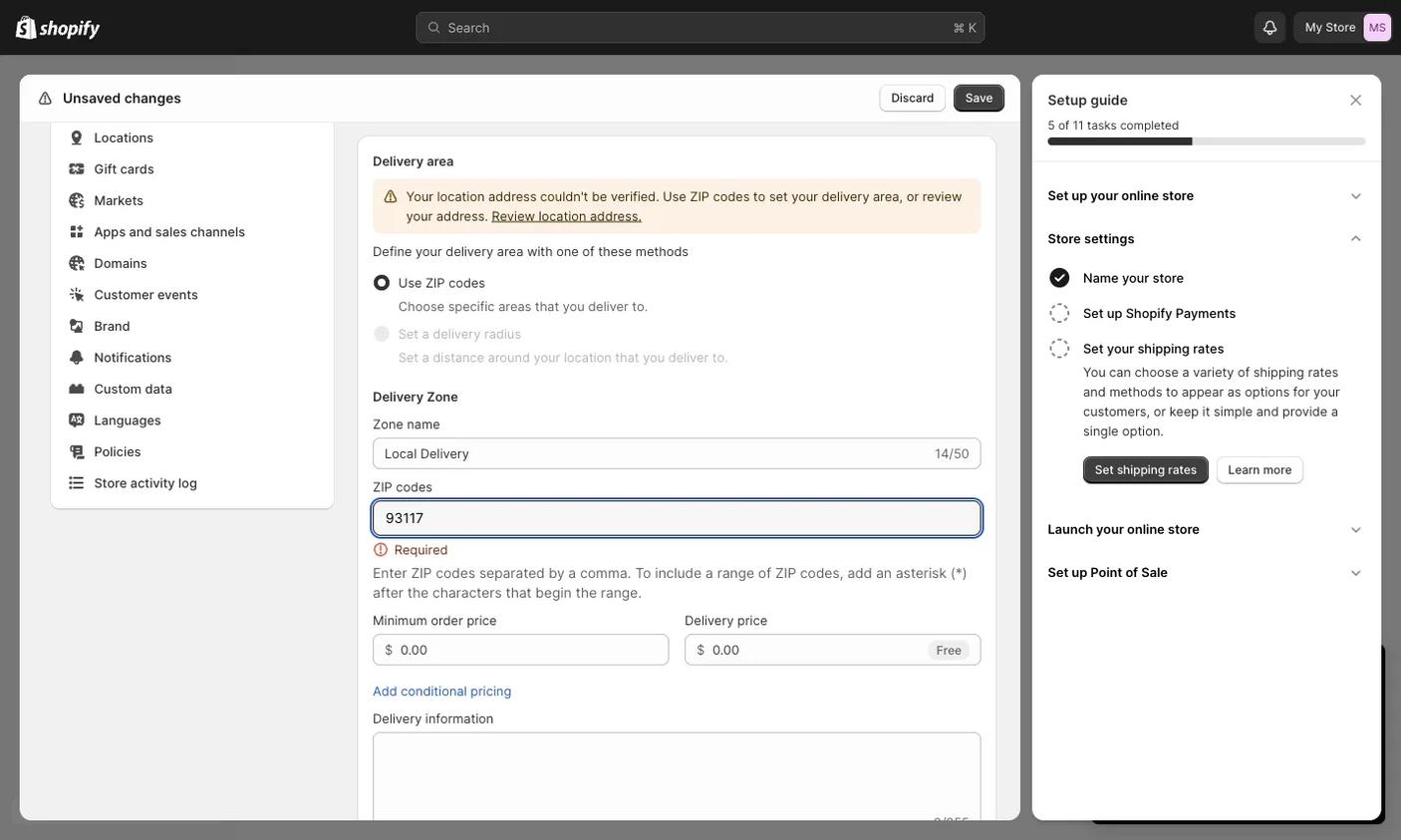 Task type: vqa. For each thing, say whether or not it's contained in the screenshot.
Add a custom domain Group at the bottom
no



Task type: locate. For each thing, give the bounding box(es) containing it.
delivery information
[[374, 713, 495, 728]]

tasks
[[1091, 119, 1121, 133]]

be
[[594, 189, 609, 204]]

⌘ k
[[957, 20, 980, 35]]

location right your
[[439, 189, 487, 204]]

or left keep
[[1158, 405, 1170, 420]]

0 horizontal spatial the
[[409, 586, 430, 603]]

you
[[565, 299, 587, 315], [645, 351, 667, 366]]

options
[[1250, 385, 1294, 400]]

a up appear
[[1187, 365, 1194, 381]]

1 vertical spatial location
[[541, 209, 589, 224]]

delivery area
[[374, 154, 455, 169]]

shipping up choose
[[1142, 342, 1194, 357]]

you can choose a variety of shipping rates and methods to appear as options for your customers, or keep it simple and provide a single option.
[[1087, 365, 1345, 440]]

appear
[[1186, 385, 1228, 400]]

0 horizontal spatial or
[[910, 189, 922, 204]]

delivery
[[825, 189, 873, 204], [447, 244, 495, 259], [435, 327, 482, 342]]

1 horizontal spatial to.
[[715, 351, 731, 366]]

data
[[146, 382, 173, 397]]

of right one on the top
[[585, 244, 597, 259]]

0 vertical spatial online
[[1126, 188, 1163, 203]]

set inside button
[[1087, 342, 1108, 357]]

1 vertical spatial store
[[1052, 231, 1085, 247]]

codes,
[[803, 567, 847, 584]]

0 horizontal spatial and
[[130, 225, 152, 240]]

rates inside set shipping rates link
[[1173, 464, 1201, 479]]

of inside set up point of sale button
[[1130, 566, 1142, 582]]

delivery inside your location address couldn't be verified. use zip codes to set your delivery area, or review your address.
[[825, 189, 873, 204]]

0 horizontal spatial $
[[386, 644, 394, 659]]

0 vertical spatial methods
[[638, 244, 691, 259]]

store up set up shopify payments at the right top
[[1157, 271, 1188, 286]]

1 vertical spatial and
[[1087, 385, 1110, 400]]

1 horizontal spatial store
[[1052, 231, 1085, 247]]

area left with
[[499, 244, 525, 259]]

a down choose
[[424, 327, 431, 342]]

markets link
[[63, 187, 323, 215]]

1 vertical spatial that
[[617, 351, 642, 366]]

1 the from the left
[[409, 586, 430, 603]]

up
[[1076, 188, 1092, 203], [1111, 306, 1127, 322], [1076, 566, 1092, 582]]

1 price from the left
[[468, 615, 499, 630]]

0 horizontal spatial store
[[95, 477, 127, 492]]

delivery up zone name
[[374, 390, 425, 405]]

of up as
[[1242, 365, 1254, 381]]

launch
[[1052, 523, 1097, 538]]

for
[[1298, 385, 1315, 400]]

deliver
[[590, 299, 631, 315], [671, 351, 711, 366]]

5 of 11 tasks completed
[[1052, 119, 1184, 133]]

2 $ from the left
[[699, 644, 707, 659]]

to
[[638, 567, 654, 584]]

store inside button
[[1052, 231, 1085, 247]]

2 vertical spatial up
[[1076, 566, 1092, 582]]

codes inside your location address couldn't be verified. use zip codes to set your delivery area, or review your address.
[[716, 189, 753, 204]]

1 horizontal spatial deliver
[[671, 351, 711, 366]]

the right after
[[409, 586, 430, 603]]

your down your
[[408, 209, 434, 224]]

0 vertical spatial you
[[565, 299, 587, 315]]

custom data
[[95, 382, 173, 397]]

2 horizontal spatial store
[[1331, 20, 1361, 34]]

store left the settings
[[1052, 231, 1085, 247]]

sale
[[1146, 566, 1172, 582]]

0 vertical spatial shipping
[[1142, 342, 1194, 357]]

0 vertical spatial that
[[537, 299, 561, 315]]

characters
[[434, 586, 504, 603]]

1 horizontal spatial $
[[699, 644, 707, 659]]

1 vertical spatial up
[[1111, 306, 1127, 322]]

customers,
[[1087, 405, 1154, 420]]

0 vertical spatial delivery
[[825, 189, 873, 204]]

2 vertical spatial store
[[1172, 523, 1204, 538]]

settings dialog
[[20, 0, 1024, 843]]

learn more link
[[1221, 458, 1309, 486]]

as
[[1232, 385, 1246, 400]]

more
[[1268, 464, 1297, 479]]

1 vertical spatial store
[[1157, 271, 1188, 286]]

online up the settings
[[1126, 188, 1163, 203]]

provide
[[1287, 405, 1333, 420]]

your up use zip codes
[[417, 244, 444, 259]]

up left shopify
[[1111, 306, 1127, 322]]

choose
[[400, 299, 446, 315]]

1 horizontal spatial you
[[645, 351, 667, 366]]

a right 'by'
[[571, 567, 578, 584]]

Minimum order price text field
[[402, 636, 672, 668]]

zone up name
[[428, 390, 460, 405]]

2 vertical spatial and
[[1261, 405, 1284, 420]]

codes
[[716, 189, 753, 204], [450, 276, 487, 291], [397, 481, 434, 496], [437, 567, 477, 584]]

1 address. from the left
[[438, 209, 490, 224]]

customer events
[[95, 288, 199, 303]]

1 horizontal spatial zone
[[428, 390, 460, 405]]

11
[[1077, 119, 1088, 133]]

set up store settings
[[1052, 188, 1073, 203]]

set for set up point of sale
[[1052, 566, 1073, 582]]

settings
[[59, 90, 115, 107]]

$ for delivery
[[699, 644, 707, 659]]

location
[[439, 189, 487, 204], [541, 209, 589, 224], [566, 351, 614, 366]]

your inside "button"
[[1100, 523, 1128, 538]]

0 horizontal spatial deliver
[[590, 299, 631, 315]]

delivery price
[[687, 615, 770, 630]]

alert containing your location address couldn't be verified. use zip codes to set your delivery area, or review your address.
[[374, 179, 985, 234]]

of left 'sale'
[[1130, 566, 1142, 582]]

delivery zone
[[374, 390, 460, 405]]

shipping inside you can choose a variety of shipping rates and methods to appear as options for your customers, or keep it simple and provide a single option.
[[1258, 365, 1309, 381]]

codes up characters in the left bottom of the page
[[437, 567, 477, 584]]

set
[[1052, 188, 1073, 203], [1087, 306, 1108, 322], [400, 327, 420, 342], [1087, 342, 1108, 357], [400, 351, 420, 366], [1099, 464, 1118, 479], [1052, 566, 1073, 582]]

0 horizontal spatial area
[[428, 154, 455, 169]]

these
[[600, 244, 634, 259]]

custom data link
[[63, 376, 323, 404]]

set
[[772, 189, 791, 204]]

range
[[720, 567, 757, 584]]

address. down be
[[592, 209, 644, 224]]

0 vertical spatial use
[[665, 189, 689, 204]]

codes inside the enter zip codes separated by a comma. to include a range of zip codes, add an asterisk (*) after the characters that begin the range.
[[437, 567, 477, 584]]

2 vertical spatial shipping
[[1121, 464, 1169, 479]]

set down choose
[[400, 327, 420, 342]]

to left "set"
[[756, 189, 768, 204]]

you up the set a distance around your location that you deliver to.
[[565, 299, 587, 315]]

use right verified.
[[665, 189, 689, 204]]

or inside your location address couldn't be verified. use zip codes to set your delivery area, or review your address.
[[910, 189, 922, 204]]

delivery up distance
[[435, 327, 482, 342]]

store activity log link
[[63, 471, 323, 498]]

delivery down the 'range'
[[687, 615, 737, 630]]

2 vertical spatial that
[[508, 586, 534, 603]]

online up 'sale'
[[1131, 523, 1169, 538]]

comma.
[[582, 567, 634, 584]]

to inside your location address couldn't be verified. use zip codes to set your delivery area, or review your address.
[[756, 189, 768, 204]]

your right for
[[1318, 385, 1345, 400]]

methods right these
[[638, 244, 691, 259]]

1 vertical spatial deliver
[[671, 351, 711, 366]]

ZIP codes field
[[386, 502, 973, 538]]

2 vertical spatial rates
[[1173, 464, 1201, 479]]

0 vertical spatial rates
[[1197, 342, 1229, 357]]

1 horizontal spatial address.
[[592, 209, 644, 224]]

$ down delivery price
[[699, 644, 707, 659]]

2 the from the left
[[578, 586, 599, 603]]

apps and sales channels link
[[63, 219, 323, 246]]

1 vertical spatial delivery
[[447, 244, 495, 259]]

your right "set"
[[794, 189, 821, 204]]

delivery left area, on the top right of the page
[[825, 189, 873, 204]]

store right my
[[1331, 20, 1361, 34]]

0 horizontal spatial price
[[468, 615, 499, 630]]

or right area, on the top right of the page
[[910, 189, 922, 204]]

codes up specific
[[450, 276, 487, 291]]

delivery up your
[[374, 154, 425, 169]]

enter zip codes separated by a comma. to include a range of zip codes, add an asterisk (*) after the characters that begin the range.
[[374, 567, 971, 603]]

address. left review
[[438, 209, 490, 224]]

shipping down option. on the right bottom
[[1121, 464, 1169, 479]]

delivery down add
[[374, 713, 423, 728]]

your right launch
[[1100, 523, 1128, 538]]

2 horizontal spatial and
[[1261, 405, 1284, 420]]

that
[[537, 299, 561, 315], [617, 351, 642, 366], [508, 586, 534, 603]]

2 vertical spatial delivery
[[435, 327, 482, 342]]

zone left name
[[374, 418, 405, 433]]

set a delivery radius
[[400, 327, 523, 342]]

1 vertical spatial methods
[[1113, 385, 1167, 400]]

and right apps
[[130, 225, 152, 240]]

variety
[[1197, 365, 1239, 381]]

apps
[[95, 225, 126, 240]]

review location address.
[[494, 209, 644, 224]]

online
[[1126, 188, 1163, 203], [1131, 523, 1169, 538]]

of right the 'range'
[[761, 567, 774, 584]]

up for your
[[1076, 188, 1092, 203]]

1 horizontal spatial methods
[[1113, 385, 1167, 400]]

and down options
[[1261, 405, 1284, 420]]

store up store settings button
[[1166, 188, 1198, 203]]

1 horizontal spatial to
[[1170, 385, 1183, 400]]

0 vertical spatial area
[[428, 154, 455, 169]]

1 vertical spatial rates
[[1313, 365, 1344, 381]]

0 vertical spatial to
[[756, 189, 768, 204]]

1 horizontal spatial or
[[1158, 405, 1170, 420]]

set down single
[[1099, 464, 1118, 479]]

location right around
[[566, 351, 614, 366]]

apps and sales channels
[[95, 225, 246, 240]]

or
[[910, 189, 922, 204], [1158, 405, 1170, 420]]

discard
[[895, 91, 938, 105]]

use inside your location address couldn't be verified. use zip codes to set your delivery area, or review your address.
[[665, 189, 689, 204]]

set for set your shipping rates
[[1087, 342, 1108, 357]]

up for point
[[1076, 566, 1092, 582]]

of inside you can choose a variety of shipping rates and methods to appear as options for your customers, or keep it simple and provide a single option.
[[1242, 365, 1254, 381]]

my store image
[[1369, 14, 1396, 41]]

simple
[[1218, 405, 1257, 420]]

0 horizontal spatial that
[[508, 586, 534, 603]]

store for store settings
[[1052, 231, 1085, 247]]

1 vertical spatial online
[[1131, 523, 1169, 538]]

set your shipping rates
[[1087, 342, 1229, 357]]

0 horizontal spatial zone
[[374, 418, 405, 433]]

set right mark set up shopify payments as done image
[[1087, 306, 1108, 322]]

that inside the enter zip codes separated by a comma. to include a range of zip codes, add an asterisk (*) after the characters that begin the range.
[[508, 586, 534, 603]]

you up zone name text box
[[645, 351, 667, 366]]

alert
[[374, 179, 985, 234]]

0 horizontal spatial methods
[[638, 244, 691, 259]]

name
[[408, 418, 442, 433]]

0 vertical spatial and
[[130, 225, 152, 240]]

0 vertical spatial zone
[[428, 390, 460, 405]]

2 address. from the left
[[592, 209, 644, 224]]

store inside "button"
[[1172, 523, 1204, 538]]

custom
[[95, 382, 142, 397]]

store up set up point of sale button
[[1172, 523, 1204, 538]]

1 horizontal spatial the
[[578, 586, 599, 603]]

after
[[374, 586, 405, 603]]

conditional
[[402, 685, 469, 701]]

store down policies
[[95, 477, 127, 492]]

set up you
[[1087, 342, 1108, 357]]

area up your
[[428, 154, 455, 169]]

1 vertical spatial shipping
[[1258, 365, 1309, 381]]

to inside you can choose a variety of shipping rates and methods to appear as options for your customers, or keep it simple and provide a single option.
[[1170, 385, 1183, 400]]

the
[[409, 586, 430, 603], [578, 586, 599, 603]]

0 vertical spatial to.
[[635, 299, 650, 315]]

and
[[130, 225, 152, 240], [1087, 385, 1110, 400], [1261, 405, 1284, 420]]

1 horizontal spatial that
[[537, 299, 561, 315]]

shipping up options
[[1258, 365, 1309, 381]]

and down you
[[1087, 385, 1110, 400]]

single
[[1087, 424, 1123, 440]]

0 vertical spatial up
[[1076, 188, 1092, 203]]

store inside settings dialog
[[95, 477, 127, 492]]

1 horizontal spatial and
[[1087, 385, 1110, 400]]

areas
[[500, 299, 533, 315]]

up up store settings
[[1076, 188, 1092, 203]]

0 vertical spatial or
[[910, 189, 922, 204]]

choose specific areas that you deliver to.
[[400, 299, 650, 315]]

1 horizontal spatial area
[[499, 244, 525, 259]]

by
[[551, 567, 567, 584]]

1 horizontal spatial use
[[665, 189, 689, 204]]

rates inside you can choose a variety of shipping rates and methods to appear as options for your customers, or keep it simple and provide a single option.
[[1313, 365, 1344, 381]]

location inside your location address couldn't be verified. use zip codes to set your delivery area, or review your address.
[[439, 189, 487, 204]]

0 vertical spatial location
[[439, 189, 487, 204]]

(*)
[[954, 567, 971, 584]]

shipping inside button
[[1142, 342, 1194, 357]]

price down the 'range'
[[740, 615, 770, 630]]

the down comma.
[[578, 586, 599, 603]]

store settings
[[1052, 231, 1139, 247]]

use zip codes
[[400, 276, 487, 291]]

area
[[428, 154, 455, 169], [499, 244, 525, 259]]

1 vertical spatial or
[[1158, 405, 1170, 420]]

1 $ from the left
[[386, 644, 394, 659]]

of inside the enter zip codes separated by a comma. to include a range of zip codes, add an asterisk (*) after the characters that begin the range.
[[761, 567, 774, 584]]

2 vertical spatial store
[[95, 477, 127, 492]]

delivery for delivery area
[[374, 154, 425, 169]]

to up keep
[[1170, 385, 1183, 400]]

completed
[[1124, 119, 1184, 133]]

1 horizontal spatial price
[[740, 615, 770, 630]]

store activity log
[[95, 477, 198, 492]]

price down characters in the left bottom of the page
[[468, 615, 499, 630]]

zip right verified.
[[693, 189, 712, 204]]

your up can
[[1111, 342, 1138, 357]]

set for set shipping rates
[[1099, 464, 1118, 479]]

sales
[[156, 225, 188, 240]]

locations
[[95, 130, 154, 145]]

set down launch
[[1052, 566, 1073, 582]]

set for set a distance around your location that you deliver to.
[[400, 351, 420, 366]]

1 vertical spatial area
[[499, 244, 525, 259]]

set for set up shopify payments
[[1087, 306, 1108, 322]]

location for review
[[541, 209, 589, 224]]

set up shopify payments
[[1087, 306, 1241, 322]]

store
[[1331, 20, 1361, 34], [1052, 231, 1085, 247], [95, 477, 127, 492]]

up left point at the right of page
[[1076, 566, 1092, 582]]

0 horizontal spatial to
[[756, 189, 768, 204]]

delivery up use zip codes
[[447, 244, 495, 259]]

or inside you can choose a variety of shipping rates and methods to appear as options for your customers, or keep it simple and provide a single option.
[[1158, 405, 1170, 420]]

1 vertical spatial to
[[1170, 385, 1183, 400]]

5
[[1052, 119, 1059, 133]]

delivery for delivery information
[[374, 713, 423, 728]]

zip
[[693, 189, 712, 204], [427, 276, 447, 291], [374, 481, 394, 496], [413, 567, 434, 584], [778, 567, 799, 584]]

0 horizontal spatial use
[[400, 276, 423, 291]]

address
[[490, 189, 539, 204]]

0 horizontal spatial address.
[[438, 209, 490, 224]]

use up choose
[[400, 276, 423, 291]]

delivery
[[374, 154, 425, 169], [374, 390, 425, 405], [687, 615, 737, 630], [374, 713, 423, 728]]

of right 5
[[1062, 119, 1074, 133]]

codes left "set"
[[716, 189, 753, 204]]

shopify image
[[16, 15, 37, 39]]

location down couldn't
[[541, 209, 589, 224]]

$ down minimum
[[386, 644, 394, 659]]

set up delivery zone
[[400, 351, 420, 366]]

methods down can
[[1113, 385, 1167, 400]]



Task type: describe. For each thing, give the bounding box(es) containing it.
your right name
[[1126, 271, 1154, 286]]

add conditional pricing button
[[362, 680, 525, 707]]

Delivery information text field
[[374, 735, 985, 815]]

log
[[179, 477, 198, 492]]

shopify image
[[40, 20, 101, 40]]

include
[[657, 567, 704, 584]]

payments
[[1180, 306, 1241, 322]]

Zone name text field
[[374, 439, 935, 471]]

0 vertical spatial store
[[1166, 188, 1198, 203]]

zip left "codes,"
[[778, 567, 799, 584]]

set up shopify payments button
[[1087, 296, 1379, 332]]

methods inside settings dialog
[[638, 244, 691, 259]]

can
[[1113, 365, 1135, 381]]

with
[[529, 244, 555, 259]]

brand
[[95, 319, 131, 334]]

search
[[450, 20, 492, 35]]

customer
[[95, 288, 155, 303]]

and inside settings dialog
[[130, 225, 152, 240]]

review
[[926, 189, 966, 204]]

point
[[1095, 566, 1127, 582]]

channels
[[191, 225, 246, 240]]

review location address. link
[[494, 209, 644, 224]]

area,
[[876, 189, 906, 204]]

$ for minimum
[[386, 644, 394, 659]]

my
[[1310, 20, 1328, 34]]

alert inside settings dialog
[[374, 179, 985, 234]]

a left the 'range'
[[708, 567, 716, 584]]

set for set a delivery radius
[[400, 327, 420, 342]]

up for shopify
[[1111, 306, 1127, 322]]

set up point of sale
[[1052, 566, 1172, 582]]

online inside launch your online store "button"
[[1131, 523, 1169, 538]]

mark set up shopify payments as done image
[[1052, 302, 1075, 326]]

zip up choose
[[427, 276, 447, 291]]

your up the settings
[[1095, 188, 1122, 203]]

mark set your shipping rates as done image
[[1052, 338, 1075, 361]]

zip codes
[[374, 481, 434, 496]]

set shipping rates link
[[1087, 458, 1213, 486]]

set for set up your online store
[[1052, 188, 1073, 203]]

languages
[[95, 414, 162, 429]]

policies link
[[63, 439, 323, 467]]

store for store activity log
[[95, 477, 127, 492]]

address. inside your location address couldn't be verified. use zip codes to set your delivery area, or review your address.
[[438, 209, 490, 224]]

setup
[[1052, 92, 1091, 109]]

domains link
[[63, 250, 323, 278]]

your inside you can choose a variety of shipping rates and methods to appear as options for your customers, or keep it simple and provide a single option.
[[1318, 385, 1345, 400]]

radius
[[486, 327, 523, 342]]

set shipping rates
[[1099, 464, 1201, 479]]

cards
[[121, 162, 155, 177]]

your trial just started element
[[1095, 697, 1391, 827]]

launch your online store button
[[1044, 509, 1379, 552]]

a right provide
[[1336, 405, 1343, 420]]

location for your
[[439, 189, 487, 204]]

distance
[[435, 351, 486, 366]]

setup guide dialog
[[1036, 75, 1387, 823]]

my store
[[1310, 20, 1361, 34]]

Delivery price text field
[[715, 636, 928, 668]]

add conditional pricing
[[374, 685, 513, 701]]

0 horizontal spatial to.
[[635, 299, 650, 315]]

delivery for set a delivery radius
[[435, 327, 482, 342]]

settings
[[1088, 231, 1139, 247]]

zip down zone name
[[374, 481, 394, 496]]

add
[[374, 685, 399, 701]]

minimum
[[374, 615, 429, 630]]

domains
[[95, 256, 148, 271]]

k
[[972, 20, 980, 35]]

learn more
[[1233, 464, 1297, 479]]

2 price from the left
[[740, 615, 770, 630]]

discard button
[[883, 85, 949, 112]]

couldn't
[[542, 189, 590, 204]]

gift cards link
[[63, 156, 323, 183]]

delivery for define your delivery area with one of these methods
[[447, 244, 495, 259]]

brand link
[[63, 313, 323, 341]]

an
[[879, 567, 895, 584]]

gift cards
[[95, 162, 155, 177]]

customer events link
[[63, 282, 323, 309]]

guide
[[1095, 92, 1132, 109]]

markets
[[95, 193, 144, 208]]

zip inside your location address couldn't be verified. use zip codes to set your delivery area, or review your address.
[[693, 189, 712, 204]]

setup guide
[[1052, 92, 1132, 109]]

online inside set up your online store button
[[1126, 188, 1163, 203]]

begin
[[538, 586, 574, 603]]

2 horizontal spatial that
[[617, 351, 642, 366]]

pricing
[[472, 685, 513, 701]]

store settings button
[[1044, 218, 1379, 261]]

1 vertical spatial you
[[645, 351, 667, 366]]

0 vertical spatial store
[[1331, 20, 1361, 34]]

enter
[[374, 567, 409, 584]]

keep
[[1174, 405, 1203, 420]]

your location address couldn't be verified. use zip codes to set your delivery area, or review your address.
[[408, 189, 966, 224]]

0 vertical spatial deliver
[[590, 299, 631, 315]]

zip down required
[[413, 567, 434, 584]]

minimum order price
[[374, 615, 499, 630]]

policies
[[95, 445, 142, 460]]

methods inside you can choose a variety of shipping rates and methods to appear as options for your customers, or keep it simple and provide a single option.
[[1113, 385, 1167, 400]]

set up point of sale button
[[1044, 552, 1379, 596]]

it
[[1207, 405, 1215, 420]]

learn
[[1233, 464, 1265, 479]]

1 vertical spatial use
[[400, 276, 423, 291]]

name
[[1087, 271, 1123, 286]]

save
[[969, 91, 997, 105]]

define your delivery area with one of these methods
[[374, 244, 691, 259]]

1 vertical spatial zone
[[374, 418, 405, 433]]

choose
[[1139, 365, 1183, 381]]

delivery for delivery zone
[[374, 390, 425, 405]]

delivery for delivery price
[[687, 615, 737, 630]]

around
[[490, 351, 532, 366]]

1 vertical spatial to.
[[715, 351, 731, 366]]

locations link
[[63, 124, 323, 152]]

set up your online store
[[1052, 188, 1198, 203]]

codes up required
[[397, 481, 434, 496]]

your inside button
[[1111, 342, 1138, 357]]

your right around
[[536, 351, 562, 366]]

range.
[[603, 586, 644, 603]]

set up your online store button
[[1044, 174, 1379, 218]]

order
[[432, 615, 465, 630]]

set a distance around your location that you deliver to.
[[400, 351, 731, 366]]

option.
[[1126, 424, 1168, 440]]

free
[[940, 645, 965, 659]]

name your store button
[[1087, 261, 1379, 296]]

rates inside set your shipping rates button
[[1197, 342, 1229, 357]]

0 horizontal spatial you
[[565, 299, 587, 315]]

2 vertical spatial location
[[566, 351, 614, 366]]

a left distance
[[424, 351, 431, 366]]

set your shipping rates element
[[1048, 363, 1379, 486]]

required
[[396, 544, 450, 559]]

unsaved
[[63, 90, 121, 107]]



